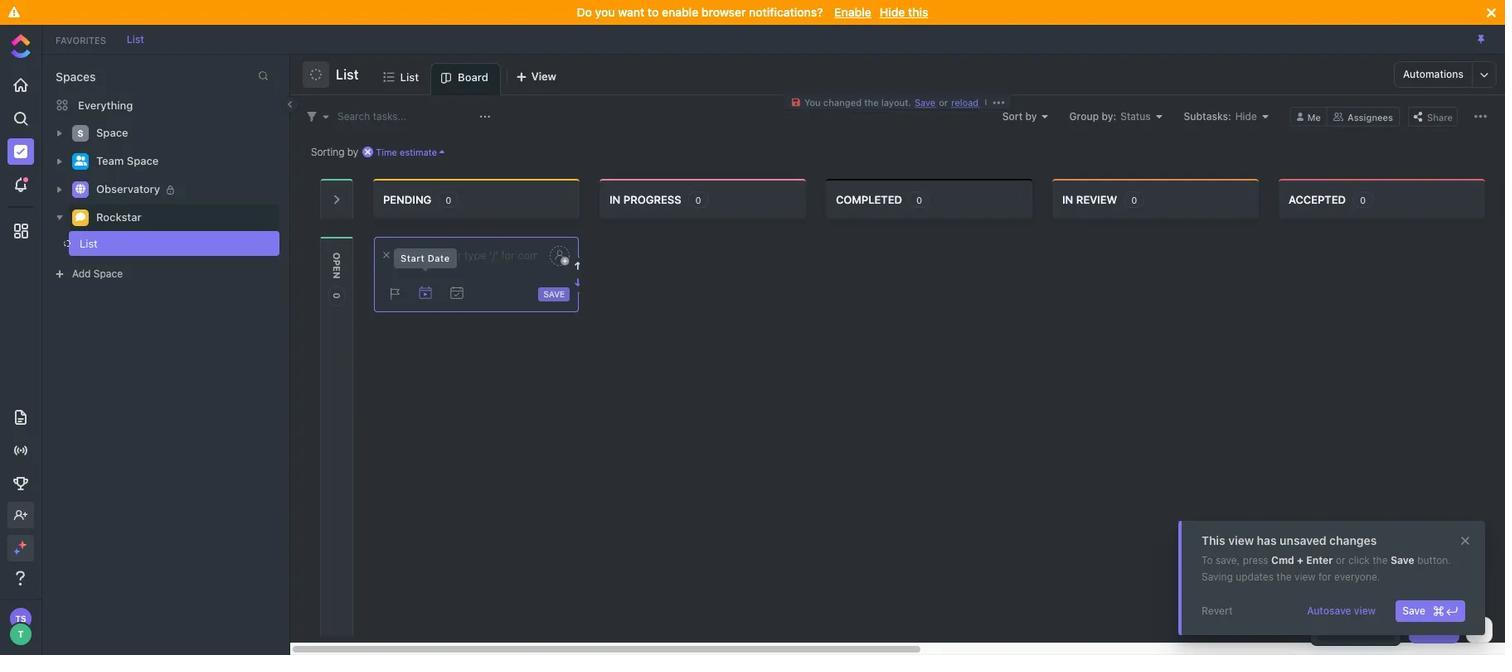 Task type: describe. For each thing, give the bounding box(es) containing it.
sparkle svg 2 image
[[13, 549, 19, 555]]

search
[[338, 110, 370, 122]]

time estimate
[[376, 146, 437, 157]]

0 vertical spatial list link
[[118, 33, 153, 45]]

automations
[[1403, 68, 1464, 80]]

accepted
[[1289, 193, 1346, 206]]

0 for in progress
[[695, 194, 701, 205]]

layout.
[[881, 97, 911, 108]]

save button
[[1396, 601, 1465, 623]]

subtasks: hide
[[1184, 110, 1257, 122]]

+
[[1297, 555, 1304, 567]]

list right favorites
[[127, 33, 144, 45]]

0 horizontal spatial the
[[864, 97, 879, 108]]

o
[[332, 253, 343, 260]]

enter
[[1306, 555, 1333, 567]]

search tasks...
[[338, 110, 407, 122]]

estimate
[[400, 146, 437, 157]]

want
[[618, 5, 645, 19]]

t
[[18, 629, 24, 640]]

0 vertical spatial space
[[96, 126, 128, 139]]

pending
[[383, 193, 432, 206]]

1 horizontal spatial hide
[[1235, 110, 1257, 122]]

set priority image
[[381, 282, 406, 307]]

by for sort by
[[1025, 110, 1037, 122]]

user group image
[[74, 156, 87, 166]]

spaces link
[[42, 70, 96, 84]]

in progress
[[610, 193, 681, 206]]

automations button
[[1395, 62, 1472, 87]]

button.
[[1417, 555, 1451, 567]]

0 horizontal spatial or
[[939, 97, 948, 108]]

view for autosave
[[1354, 605, 1376, 618]]

everything link
[[42, 92, 289, 119]]

globe image
[[75, 184, 85, 194]]

unsaved
[[1280, 534, 1327, 548]]

this
[[908, 5, 928, 19]]

n
[[332, 272, 343, 279]]

add
[[72, 268, 91, 280]]

0 for completed
[[916, 194, 922, 205]]

observatory link
[[96, 177, 269, 203]]

list button
[[329, 56, 359, 93]]

share button
[[1408, 107, 1458, 126]]

or inside the this view has unsaved changes to save, press cmd + enter or click the save button. saving updates the view for everyone.
[[1336, 555, 1346, 567]]

view button
[[508, 63, 564, 95]]

view settings element
[[1470, 106, 1491, 127]]

list inside button
[[336, 67, 359, 82]]

click
[[1348, 555, 1370, 567]]

autosave view
[[1307, 605, 1376, 618]]

rockstar link
[[96, 205, 269, 231]]

team
[[96, 154, 124, 168]]

1 vertical spatial the
[[1373, 555, 1388, 567]]

has
[[1257, 534, 1277, 548]]

tasks...
[[373, 110, 407, 122]]

ts
[[15, 615, 26, 624]]

saving
[[1202, 571, 1233, 584]]

save,
[[1216, 555, 1240, 567]]

in for in review
[[1062, 193, 1073, 206]]

notifications?
[[749, 5, 823, 19]]

subtasks:
[[1184, 110, 1231, 122]]

autosave
[[1307, 605, 1351, 618]]

space for team space
[[127, 154, 159, 168]]

completed
[[836, 193, 902, 206]]

view for this
[[1228, 534, 1254, 548]]

by:
[[1102, 110, 1116, 122]]

group
[[1069, 110, 1099, 122]]

updates
[[1236, 571, 1274, 584]]

for
[[1319, 571, 1332, 584]]

observatory
[[96, 183, 160, 196]]

browser
[[702, 5, 746, 19]]

board
[[458, 71, 488, 84]]

reload
[[951, 97, 979, 108]]

sort
[[1002, 110, 1023, 122]]

spaces
[[56, 70, 96, 84]]

board link
[[458, 64, 495, 95]]

0 for accepted
[[1360, 194, 1366, 205]]

me
[[1308, 112, 1321, 122]]

you
[[595, 5, 615, 19]]

sorting by
[[311, 146, 358, 158]]

1 vertical spatial list link
[[400, 63, 426, 95]]

2 vertical spatial the
[[1277, 571, 1292, 584]]

revert button
[[1195, 601, 1240, 623]]



Task type: locate. For each thing, give the bounding box(es) containing it.
0 vertical spatial by
[[1025, 110, 1037, 122]]

cmd
[[1271, 555, 1295, 567]]

0 right pending
[[446, 194, 452, 205]]

list link up search tasks... text field
[[400, 63, 426, 95]]

Search tasks... text field
[[338, 105, 475, 128]]

0 horizontal spatial hide
[[880, 5, 905, 19]]

1 horizontal spatial or
[[1336, 555, 1346, 567]]

this view has unsaved changes to save, press cmd + enter or click the save button. saving updates the view for everyone.
[[1202, 534, 1451, 584]]

view down everyone.
[[1354, 605, 1376, 618]]

group by: status
[[1069, 110, 1151, 122]]

autosave view button
[[1300, 601, 1383, 623]]

review
[[1076, 193, 1117, 206]]

1 vertical spatial hide
[[1235, 110, 1257, 122]]

1 horizontal spatial the
[[1277, 571, 1292, 584]]

progress
[[623, 193, 681, 206]]

in
[[610, 193, 621, 206], [1062, 193, 1073, 206]]

0 right progress
[[695, 194, 701, 205]]

list
[[127, 33, 144, 45], [336, 67, 359, 82], [400, 70, 419, 83], [80, 237, 98, 250]]

2 vertical spatial list link
[[41, 231, 252, 256]]

space
[[96, 126, 128, 139], [127, 154, 159, 168], [94, 268, 123, 280]]

assignees
[[1348, 112, 1393, 122]]

everyone.
[[1334, 571, 1380, 584]]

0 vertical spatial view
[[1228, 534, 1254, 548]]

e
[[332, 266, 343, 272]]

in left review
[[1062, 193, 1073, 206]]

p
[[332, 260, 343, 266]]

list link right favorites
[[118, 33, 153, 45]]

2 vertical spatial space
[[94, 268, 123, 280]]

add space
[[72, 268, 123, 280]]

task
[[1431, 624, 1453, 637]]

0 horizontal spatial by
[[347, 146, 358, 158]]

2 vertical spatial view
[[1354, 605, 1376, 618]]

space for add space
[[94, 268, 123, 280]]

1 vertical spatial view
[[1295, 571, 1316, 584]]

0 vertical spatial the
[[864, 97, 879, 108]]

save inside the this view has unsaved changes to save, press cmd + enter or click the save button. saving updates the view for everyone.
[[1391, 555, 1415, 567]]

0 right completed
[[916, 194, 922, 205]]

0 vertical spatial or
[[939, 97, 948, 108]]

space up observatory
[[127, 154, 159, 168]]

by right sort in the right top of the page
[[1025, 110, 1037, 122]]

changes
[[1330, 534, 1377, 548]]

to
[[1202, 555, 1213, 567]]

team space
[[96, 154, 159, 168]]

0 for o p e n
[[332, 293, 343, 299]]

1 vertical spatial by
[[347, 146, 358, 158]]

enable
[[834, 5, 871, 19]]

space right add
[[94, 268, 123, 280]]

press
[[1243, 555, 1269, 567]]

set priority element
[[381, 282, 406, 307]]

changed
[[823, 97, 862, 108]]

0 horizontal spatial view
[[1228, 534, 1254, 548]]

view inside button
[[1354, 605, 1376, 618]]

you changed the layout. save or reload
[[804, 97, 979, 108]]

assignees button
[[1328, 107, 1400, 126]]

0 right accepted
[[1360, 194, 1366, 205]]

or left reload
[[939, 97, 948, 108]]

view
[[1228, 534, 1254, 548], [1295, 571, 1316, 584], [1354, 605, 1376, 618]]

list link down rockstar
[[41, 231, 252, 256]]

team space link
[[96, 148, 269, 175]]

0
[[446, 194, 452, 205], [695, 194, 701, 205], [916, 194, 922, 205], [1131, 194, 1137, 205], [1360, 194, 1366, 205], [332, 293, 343, 299]]

Task na﻿me or type '/' for commands field
[[383, 249, 542, 264]]

sorting
[[311, 146, 345, 158]]

comment image
[[75, 213, 85, 223]]

by right the sorting
[[347, 146, 358, 158]]

2 horizontal spatial view
[[1354, 605, 1376, 618]]

ts t
[[15, 615, 26, 640]]

the
[[864, 97, 879, 108], [1373, 555, 1388, 567], [1277, 571, 1292, 584]]

sort by
[[1002, 110, 1037, 122]]

space link
[[96, 120, 269, 147]]

hide left this
[[880, 5, 905, 19]]

list down comment "image"
[[80, 237, 98, 250]]

this
[[1202, 534, 1225, 548]]

0 right review
[[1131, 194, 1137, 205]]

0 horizontal spatial in
[[610, 193, 621, 206]]

2 horizontal spatial the
[[1373, 555, 1388, 567]]

save
[[915, 97, 936, 108], [544, 289, 565, 299], [1391, 555, 1415, 567], [1403, 605, 1426, 618]]

list up search on the left
[[336, 67, 359, 82]]

by
[[1025, 110, 1037, 122], [347, 146, 358, 158]]

the right click
[[1373, 555, 1388, 567]]

2 in from the left
[[1062, 193, 1073, 206]]

1 horizontal spatial by
[[1025, 110, 1037, 122]]

view down +
[[1295, 571, 1316, 584]]

me button
[[1290, 107, 1328, 126]]

by for sorting by
[[347, 146, 358, 158]]

do you want to enable browser notifications? enable hide this
[[577, 5, 928, 19]]

space up team
[[96, 126, 128, 139]]

the left the layout.
[[864, 97, 879, 108]]

1 vertical spatial space
[[127, 154, 159, 168]]

revert
[[1202, 605, 1233, 618]]

enable
[[662, 5, 698, 19]]

1 vertical spatial or
[[1336, 555, 1346, 567]]

to
[[648, 5, 659, 19]]

status
[[1121, 110, 1151, 122]]

you
[[804, 97, 821, 108]]

view up save, at the right of the page
[[1228, 534, 1254, 548]]

the down cmd
[[1277, 571, 1292, 584]]

share
[[1427, 112, 1453, 122]]

0 for in review
[[1131, 194, 1137, 205]]

favorites
[[56, 34, 106, 45]]

hide right subtasks:
[[1235, 110, 1257, 122]]

list up search tasks... text field
[[400, 70, 419, 83]]

rockstar
[[96, 211, 142, 224]]

list link
[[118, 33, 153, 45], [400, 63, 426, 95], [41, 231, 252, 256]]

time
[[376, 146, 397, 157]]

sparkle svg 1 image
[[18, 542, 27, 550]]

save inside button
[[1403, 605, 1426, 618]]

sort by button
[[1002, 110, 1048, 122]]

or left click
[[1336, 555, 1346, 567]]

in left progress
[[610, 193, 621, 206]]

o p e n
[[332, 253, 343, 279]]

1 in from the left
[[610, 193, 621, 206]]

0 vertical spatial hide
[[880, 5, 905, 19]]

in for in progress
[[610, 193, 621, 206]]

in review
[[1062, 193, 1117, 206]]

do
[[577, 5, 592, 19]]

hide
[[880, 5, 905, 19], [1235, 110, 1257, 122]]

view
[[531, 70, 556, 83]]

1 horizontal spatial in
[[1062, 193, 1073, 206]]

0 for pending
[[446, 194, 452, 205]]

everything
[[78, 98, 133, 112]]

view settings image
[[1475, 110, 1487, 123]]

1 horizontal spatial view
[[1295, 571, 1316, 584]]

save button
[[911, 97, 939, 108]]

0 down n
[[332, 293, 343, 299]]



Task type: vqa. For each thing, say whether or not it's contained in the screenshot.
Joined
no



